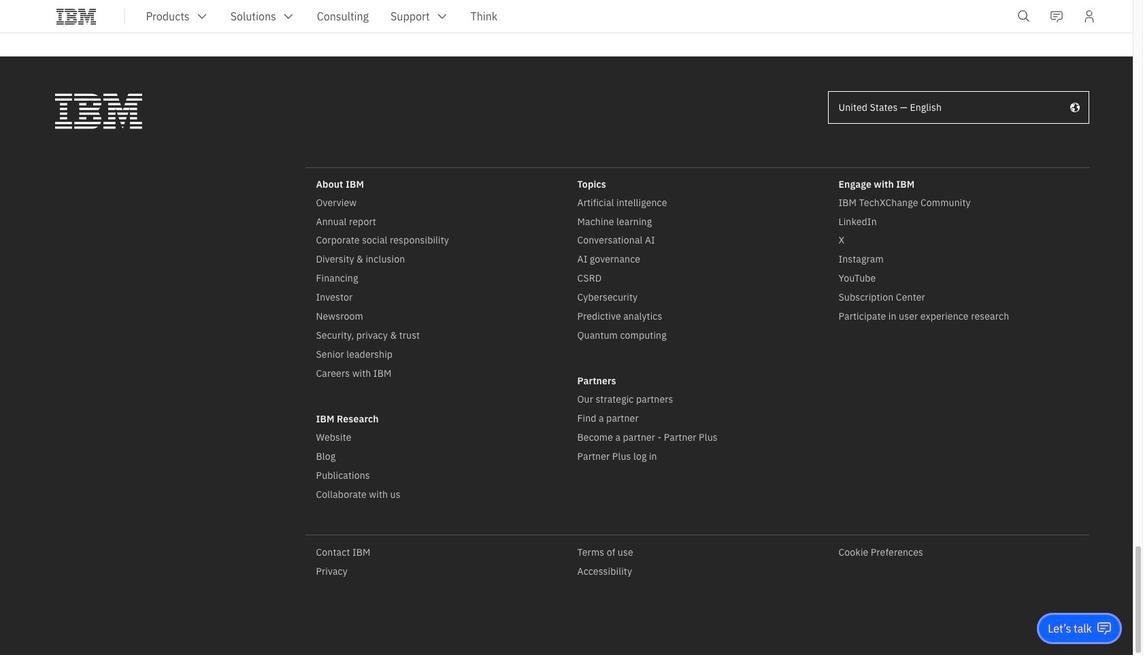 Task type: describe. For each thing, give the bounding box(es) containing it.
contact us region
[[1037, 613, 1122, 644]]



Task type: vqa. For each thing, say whether or not it's contained in the screenshot.
Your privacy choices element
no



Task type: locate. For each thing, give the bounding box(es) containing it.
let's talk element
[[1048, 621, 1092, 636]]



